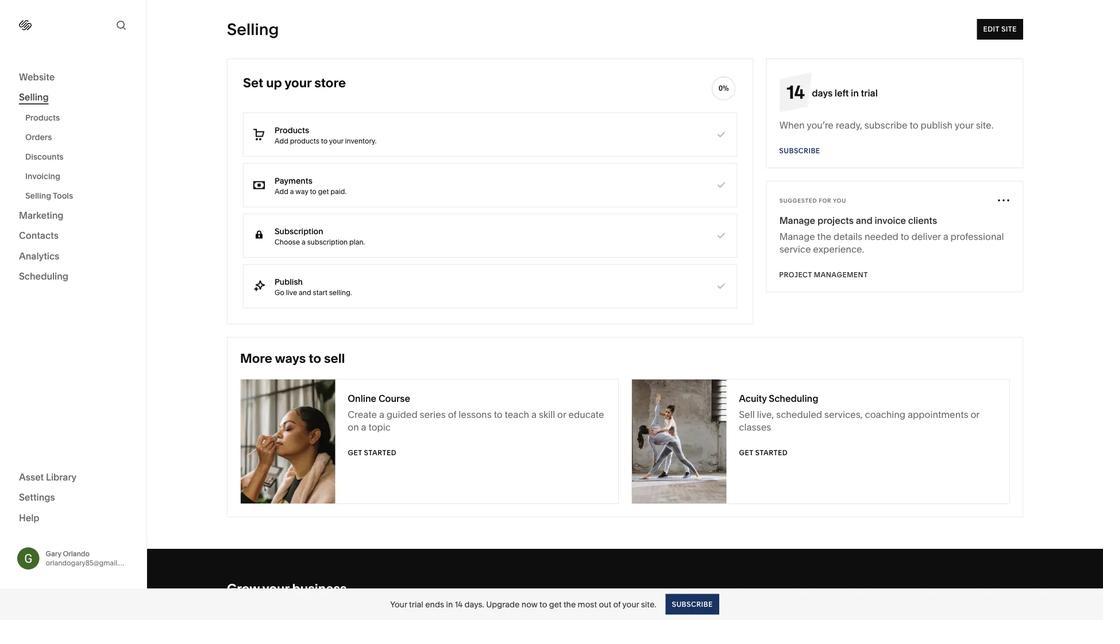 Task type: vqa. For each thing, say whether or not it's contained in the screenshot.
Online Course Create A Guided Series Of Lessons To Teach A Skill Or Educate On A Topic
yes



Task type: describe. For each thing, give the bounding box(es) containing it.
add for products
[[275, 137, 288, 145]]

or inside online course create a guided series of lessons to teach a skill or educate on a topic
[[558, 409, 566, 420]]

started for live,
[[755, 449, 788, 458]]

1 vertical spatial selling
[[19, 92, 49, 103]]

orders link
[[25, 128, 134, 147]]

way
[[296, 187, 308, 196]]

products for products add products to your inventory.
[[275, 125, 309, 135]]

0 vertical spatial in
[[851, 87, 859, 99]]

tools
[[53, 191, 73, 201]]

clients
[[909, 215, 938, 226]]

management
[[814, 271, 869, 279]]

contacts link
[[19, 230, 128, 243]]

site
[[1002, 25, 1017, 33]]

more
[[240, 351, 272, 366]]

asset library
[[19, 472, 77, 483]]

ends
[[425, 600, 444, 610]]

publish
[[275, 277, 303, 287]]

sell
[[324, 351, 345, 366]]

your inside products add products to your inventory.
[[329, 137, 344, 145]]

projects
[[818, 215, 854, 226]]

scheduling link
[[19, 270, 128, 284]]

live
[[286, 289, 297, 297]]

on
[[348, 422, 359, 433]]

products for products
[[25, 113, 60, 123]]

coaching
[[865, 409, 906, 420]]

marketing link
[[19, 209, 128, 223]]

series
[[420, 409, 446, 420]]

lessons
[[459, 409, 492, 420]]

project management
[[780, 271, 869, 279]]

settings
[[19, 492, 55, 504]]

live,
[[757, 409, 774, 420]]

analytics
[[19, 251, 59, 262]]

asset
[[19, 472, 44, 483]]

you're
[[807, 120, 834, 131]]

inventory.
[[345, 137, 377, 145]]

educate
[[569, 409, 604, 420]]

store
[[315, 75, 346, 91]]

payments add a way to get paid.
[[275, 176, 347, 196]]

your right publish
[[955, 120, 974, 131]]

days left in trial
[[812, 87, 878, 99]]

products
[[290, 137, 320, 145]]

0 horizontal spatial site.
[[641, 600, 657, 610]]

when you're ready, subscribe to publish your site.
[[780, 120, 994, 131]]

and inside manage projects and invoice clients manage the details needed to deliver a professional service experience.
[[856, 215, 873, 226]]

paid.
[[331, 187, 347, 196]]

guided
[[387, 409, 418, 420]]

sell
[[739, 409, 755, 420]]

skill
[[539, 409, 555, 420]]

up
[[266, 75, 282, 91]]

days.
[[465, 600, 484, 610]]

add for payments
[[275, 187, 288, 196]]

gary
[[46, 550, 61, 559]]

professional
[[951, 231, 1004, 242]]

days
[[812, 87, 833, 99]]

you
[[833, 197, 847, 204]]

products add products to your inventory.
[[275, 125, 377, 145]]

set up your store
[[243, 75, 346, 91]]

edit
[[984, 25, 1000, 33]]

get started button for online course create a guided series of lessons to teach a skill or educate on a topic
[[348, 443, 397, 464]]

course
[[379, 393, 410, 404]]

manage projects and invoice clients manage the details needed to deliver a professional service experience.
[[780, 215, 1004, 255]]

ready,
[[836, 120, 863, 131]]

set
[[243, 75, 263, 91]]

online
[[348, 393, 377, 404]]

scheduled
[[777, 409, 823, 420]]

topic
[[369, 422, 391, 433]]

0 vertical spatial selling
[[227, 20, 279, 39]]

ways
[[275, 351, 306, 366]]

payments
[[275, 176, 313, 186]]

get for sell live, scheduled services, coaching appointments or classes
[[739, 449, 754, 458]]

get for create a guided series of lessons to teach a skill or educate on a topic
[[348, 449, 362, 458]]

1 horizontal spatial of
[[614, 600, 621, 610]]

selling link
[[19, 91, 128, 105]]

discounts
[[25, 152, 64, 162]]

website link
[[19, 71, 128, 84]]

business
[[292, 581, 347, 597]]

experience.
[[813, 244, 865, 255]]

left
[[835, 87, 849, 99]]

selling tools link
[[25, 186, 134, 206]]

0 vertical spatial subscribe button
[[780, 141, 821, 162]]

suggested for you
[[780, 197, 847, 204]]

the inside manage projects and invoice clients manage the details needed to deliver a professional service experience.
[[818, 231, 832, 242]]

gary orlando orlandogary85@gmail.com
[[46, 550, 133, 568]]

services,
[[825, 409, 863, 420]]

0 horizontal spatial subscribe
[[672, 601, 713, 609]]

orlando
[[63, 550, 90, 559]]

to right now
[[540, 600, 547, 610]]

get started button for acuity scheduling sell live, scheduled services, coaching appointments or classes
[[739, 443, 788, 464]]

asset library link
[[19, 471, 128, 485]]

acuity
[[739, 393, 767, 404]]

subscription choose a subscription plan.
[[275, 226, 365, 246]]

website
[[19, 71, 55, 82]]

2 manage from the top
[[780, 231, 815, 242]]

classes
[[739, 422, 772, 433]]



Task type: locate. For each thing, give the bounding box(es) containing it.
subscribe
[[780, 147, 821, 155], [672, 601, 713, 609]]

0 horizontal spatial get started
[[348, 449, 397, 458]]

discounts link
[[25, 147, 134, 167]]

site. right "out"
[[641, 600, 657, 610]]

subscription
[[307, 238, 348, 246]]

0 horizontal spatial subscribe button
[[666, 595, 720, 615]]

products inside products link
[[25, 113, 60, 123]]

to left the sell
[[309, 351, 321, 366]]

0 horizontal spatial get
[[348, 449, 362, 458]]

0 horizontal spatial get started button
[[348, 443, 397, 464]]

the left most
[[564, 600, 576, 610]]

1 horizontal spatial in
[[851, 87, 859, 99]]

get started button down 'topic' at left
[[348, 443, 397, 464]]

add
[[275, 137, 288, 145], [275, 187, 288, 196]]

products up "orders"
[[25, 113, 60, 123]]

0 horizontal spatial or
[[558, 409, 566, 420]]

1 horizontal spatial and
[[856, 215, 873, 226]]

2 or from the left
[[971, 409, 980, 420]]

2 started from the left
[[755, 449, 788, 458]]

a inside payments add a way to get paid.
[[290, 187, 294, 196]]

trial
[[861, 87, 878, 99], [409, 600, 424, 610]]

14 left days.
[[455, 600, 463, 610]]

1 vertical spatial get
[[549, 600, 562, 610]]

and right live
[[299, 289, 311, 297]]

0 vertical spatial 14
[[787, 81, 805, 103]]

2 get started from the left
[[739, 449, 788, 458]]

1 vertical spatial in
[[446, 600, 453, 610]]

choose
[[275, 238, 300, 246]]

1 horizontal spatial get
[[549, 600, 562, 610]]

1 vertical spatial site.
[[641, 600, 657, 610]]

scheduling inside acuity scheduling sell live, scheduled services, coaching appointments or classes
[[769, 393, 819, 404]]

for
[[819, 197, 832, 204]]

0 vertical spatial and
[[856, 215, 873, 226]]

get inside payments add a way to get paid.
[[318, 187, 329, 196]]

products inside products add products to your inventory.
[[275, 125, 309, 135]]

1 horizontal spatial trial
[[861, 87, 878, 99]]

get right now
[[549, 600, 562, 610]]

0 horizontal spatial and
[[299, 289, 311, 297]]

create
[[348, 409, 377, 420]]

a inside manage projects and invoice clients manage the details needed to deliver a professional service experience.
[[944, 231, 949, 242]]

help link
[[19, 512, 39, 525]]

1 or from the left
[[558, 409, 566, 420]]

to left teach
[[494, 409, 503, 420]]

to inside manage projects and invoice clients manage the details needed to deliver a professional service experience.
[[901, 231, 910, 242]]

0 vertical spatial the
[[818, 231, 832, 242]]

0 horizontal spatial scheduling
[[19, 271, 68, 282]]

a
[[290, 187, 294, 196], [944, 231, 949, 242], [302, 238, 306, 246], [379, 409, 385, 420], [532, 409, 537, 420], [361, 422, 366, 433]]

0 horizontal spatial of
[[448, 409, 457, 420]]

the up experience.
[[818, 231, 832, 242]]

to inside online course create a guided series of lessons to teach a skill or educate on a topic
[[494, 409, 503, 420]]

1 add from the top
[[275, 137, 288, 145]]

started for a
[[364, 449, 397, 458]]

or inside acuity scheduling sell live, scheduled services, coaching appointments or classes
[[971, 409, 980, 420]]

to right products
[[321, 137, 328, 145]]

project
[[780, 271, 813, 279]]

help
[[19, 513, 39, 524]]

selling
[[227, 20, 279, 39], [19, 92, 49, 103], [25, 191, 51, 201]]

get left paid.
[[318, 187, 329, 196]]

settings link
[[19, 492, 128, 505]]

publish
[[921, 120, 953, 131]]

orders
[[25, 132, 52, 142]]

1 horizontal spatial products
[[275, 125, 309, 135]]

1 horizontal spatial site.
[[976, 120, 994, 131]]

0 vertical spatial products
[[25, 113, 60, 123]]

trial right left
[[861, 87, 878, 99]]

scheduling down analytics
[[19, 271, 68, 282]]

the
[[818, 231, 832, 242], [564, 600, 576, 610]]

publish go live and start selling.
[[275, 277, 352, 297]]

add left products
[[275, 137, 288, 145]]

and inside "publish go live and start selling."
[[299, 289, 311, 297]]

0 vertical spatial subscribe
[[780, 147, 821, 155]]

of right series
[[448, 409, 457, 420]]

1 vertical spatial and
[[299, 289, 311, 297]]

a right deliver
[[944, 231, 949, 242]]

scheduling
[[19, 271, 68, 282], [769, 393, 819, 404]]

2 add from the top
[[275, 187, 288, 196]]

contacts
[[19, 230, 59, 241]]

add down payments
[[275, 187, 288, 196]]

2 vertical spatial selling
[[25, 191, 51, 201]]

a down subscription
[[302, 238, 306, 246]]

selling up marketing
[[25, 191, 51, 201]]

in
[[851, 87, 859, 99], [446, 600, 453, 610]]

a left way
[[290, 187, 294, 196]]

your right up
[[285, 75, 312, 91]]

1 horizontal spatial started
[[755, 449, 788, 458]]

1 get from the left
[[348, 449, 362, 458]]

1 started from the left
[[364, 449, 397, 458]]

in right left
[[851, 87, 859, 99]]

1 manage from the top
[[780, 215, 816, 226]]

1 vertical spatial 14
[[455, 600, 463, 610]]

1 vertical spatial of
[[614, 600, 621, 610]]

to inside payments add a way to get paid.
[[310, 187, 317, 196]]

to right way
[[310, 187, 317, 196]]

1 vertical spatial subscribe button
[[666, 595, 720, 615]]

library
[[46, 472, 77, 483]]

get
[[348, 449, 362, 458], [739, 449, 754, 458]]

1 horizontal spatial 14
[[787, 81, 805, 103]]

subscribe button
[[780, 141, 821, 162], [666, 595, 720, 615]]

and
[[856, 215, 873, 226], [299, 289, 311, 297]]

a up 'topic' at left
[[379, 409, 385, 420]]

selling tools
[[25, 191, 73, 201]]

to left publish
[[910, 120, 919, 131]]

1 get started button from the left
[[348, 443, 397, 464]]

or
[[558, 409, 566, 420], [971, 409, 980, 420]]

plan.
[[350, 238, 365, 246]]

started down 'topic' at left
[[364, 449, 397, 458]]

upgrade
[[486, 600, 520, 610]]

products up products
[[275, 125, 309, 135]]

to left deliver
[[901, 231, 910, 242]]

1 horizontal spatial get started
[[739, 449, 788, 458]]

1 vertical spatial trial
[[409, 600, 424, 610]]

your trial ends in 14 days. upgrade now to get the most out of your site.
[[390, 600, 657, 610]]

your
[[390, 600, 407, 610]]

get started down classes
[[739, 449, 788, 458]]

0 horizontal spatial trial
[[409, 600, 424, 610]]

edit site button
[[977, 19, 1024, 40]]

0%
[[719, 84, 729, 93]]

get started button down classes
[[739, 443, 788, 464]]

site. right publish
[[976, 120, 994, 131]]

0 horizontal spatial get
[[318, 187, 329, 196]]

of
[[448, 409, 457, 420], [614, 600, 621, 610]]

a left "skill"
[[532, 409, 537, 420]]

deliver
[[912, 231, 941, 242]]

site.
[[976, 120, 994, 131], [641, 600, 657, 610]]

1 vertical spatial products
[[275, 125, 309, 135]]

add inside products add products to your inventory.
[[275, 137, 288, 145]]

1 get started from the left
[[348, 449, 397, 458]]

of right "out"
[[614, 600, 621, 610]]

1 vertical spatial the
[[564, 600, 576, 610]]

or right "skill"
[[558, 409, 566, 420]]

2 get started button from the left
[[739, 443, 788, 464]]

scheduling up scheduled
[[769, 393, 819, 404]]

more ways to sell
[[240, 351, 345, 366]]

0 horizontal spatial started
[[364, 449, 397, 458]]

service
[[780, 244, 811, 255]]

1 vertical spatial add
[[275, 187, 288, 196]]

get down classes
[[739, 449, 754, 458]]

0 horizontal spatial 14
[[455, 600, 463, 610]]

your right grow
[[262, 581, 290, 597]]

products
[[25, 113, 60, 123], [275, 125, 309, 135]]

add inside payments add a way to get paid.
[[275, 187, 288, 196]]

get started for online course create a guided series of lessons to teach a skill or educate on a topic
[[348, 449, 397, 458]]

manage up service
[[780, 231, 815, 242]]

invoicing
[[25, 172, 60, 181]]

or right appointments
[[971, 409, 980, 420]]

selling up set
[[227, 20, 279, 39]]

1 horizontal spatial subscribe button
[[780, 141, 821, 162]]

get down on
[[348, 449, 362, 458]]

1 horizontal spatial get
[[739, 449, 754, 458]]

grow your business
[[227, 581, 347, 597]]

project management button
[[780, 265, 869, 286]]

1 horizontal spatial scheduling
[[769, 393, 819, 404]]

selling down website
[[19, 92, 49, 103]]

0 vertical spatial add
[[275, 137, 288, 145]]

get started button
[[348, 443, 397, 464], [739, 443, 788, 464]]

invoice
[[875, 215, 907, 226]]

1 vertical spatial scheduling
[[769, 393, 819, 404]]

grow
[[227, 581, 260, 597]]

edit site
[[984, 25, 1017, 33]]

1 horizontal spatial the
[[818, 231, 832, 242]]

0 vertical spatial scheduling
[[19, 271, 68, 282]]

get started for acuity scheduling sell live, scheduled services, coaching appointments or classes
[[739, 449, 788, 458]]

products link
[[25, 108, 134, 128]]

appointments
[[908, 409, 969, 420]]

manage down the 'suggested'
[[780, 215, 816, 226]]

of inside online course create a guided series of lessons to teach a skill or educate on a topic
[[448, 409, 457, 420]]

when
[[780, 120, 805, 131]]

your right "out"
[[623, 600, 639, 610]]

1 horizontal spatial get started button
[[739, 443, 788, 464]]

a right on
[[361, 422, 366, 433]]

get
[[318, 187, 329, 196], [549, 600, 562, 610]]

14
[[787, 81, 805, 103], [455, 600, 463, 610]]

0 vertical spatial manage
[[780, 215, 816, 226]]

started down classes
[[755, 449, 788, 458]]

subscription
[[275, 226, 323, 236]]

0 horizontal spatial in
[[446, 600, 453, 610]]

start
[[313, 289, 328, 297]]

a inside subscription choose a subscription plan.
[[302, 238, 306, 246]]

1 vertical spatial manage
[[780, 231, 815, 242]]

details
[[834, 231, 863, 242]]

get started
[[348, 449, 397, 458], [739, 449, 788, 458]]

acuity scheduling sell live, scheduled services, coaching appointments or classes
[[739, 393, 980, 433]]

in right the ends on the bottom left of the page
[[446, 600, 453, 610]]

your left inventory.
[[329, 137, 344, 145]]

suggested
[[780, 197, 818, 204]]

subscribe
[[865, 120, 908, 131]]

go
[[275, 289, 284, 297]]

to inside products add products to your inventory.
[[321, 137, 328, 145]]

0 vertical spatial site.
[[976, 120, 994, 131]]

0 vertical spatial trial
[[861, 87, 878, 99]]

most
[[578, 600, 597, 610]]

and up details
[[856, 215, 873, 226]]

get started down 'topic' at left
[[348, 449, 397, 458]]

out
[[599, 600, 612, 610]]

14 left days
[[787, 81, 805, 103]]

trial right "your"
[[409, 600, 424, 610]]

0 vertical spatial of
[[448, 409, 457, 420]]

1 horizontal spatial or
[[971, 409, 980, 420]]

orlandogary85@gmail.com
[[46, 559, 133, 568]]

analytics link
[[19, 250, 128, 264]]

0 vertical spatial get
[[318, 187, 329, 196]]

2 get from the left
[[739, 449, 754, 458]]

1 vertical spatial subscribe
[[672, 601, 713, 609]]

0 horizontal spatial the
[[564, 600, 576, 610]]

1 horizontal spatial subscribe
[[780, 147, 821, 155]]

0 horizontal spatial products
[[25, 113, 60, 123]]



